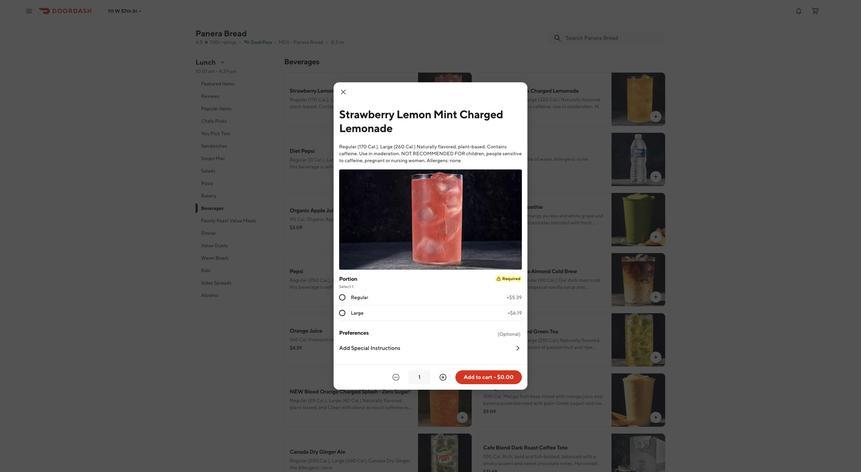 Task type: locate. For each thing, give the bounding box(es) containing it.
1 vertical spatial this
[[290, 285, 298, 290]]

pregnant inside strawberry lemon mint charged lemonade regular (170 cal.), large (260 cal.) naturally flavored, plant-based.  contains caffeine. use in moderation. not recommended for children, people sensitive to caffeine, pregnant or nursing women. allergens: none
[[310, 118, 330, 123]]

1 vertical spatial in.
[[316, 292, 321, 297]]

0 vertical spatial add item to cart image
[[654, 29, 659, 35]]

cal.), inside "pepsi regular (250 cal.), large (380 cal.) pepsi. please note, this beverage is self-serve when ordering in-cafe pick- up or dine-in. allergens: none"
[[320, 278, 331, 283]]

for down citrus
[[525, 111, 536, 116]]

and
[[484, 15, 492, 21], [518, 213, 526, 219], [560, 213, 568, 219], [596, 213, 604, 219], [502, 227, 510, 233], [577, 285, 585, 290], [595, 394, 603, 400], [586, 401, 595, 407], [526, 454, 534, 460], [515, 461, 523, 467], [512, 468, 521, 473]]

for left 0
[[455, 151, 466, 157]]

passion papaya iced green tea
[[484, 329, 559, 335]]

is inside "pepsi regular (250 cal.), large (380 cal.) pepsi. please note, this beverage is self-serve when ordering in-cafe pick- up or dine-in. allergens: none"
[[321, 285, 324, 290]]

lunch
[[196, 58, 216, 66]]

sweet up south
[[524, 461, 537, 467]]

1 vertical spatial self-
[[325, 285, 335, 290]]

not inside mango yuzu citrus charged lemonade regular (210 cal.), large (320 cal.) naturally flavored, plant-based.  contains caffeine. use in moderation. not recommended for children, people sensitive to caffeine, pregnant or nursing women. allergens: none
[[595, 104, 606, 109]]

2 vertical spatial cafe
[[484, 445, 495, 452]]

chunks
[[566, 15, 582, 21]]

$9.09 for green passion smoothie
[[484, 229, 496, 234]]

add item to cart image for new blood orange charged splash - zero sugar!
[[460, 415, 466, 421]]

this inside "pepsi regular (250 cal.), large (380 cal.) pepsi. please note, this beverage is self-serve when ordering in-cafe pick- up or dine-in. allergens: none"
[[290, 285, 298, 290]]

in inside mango yuzu citrus charged lemonade regular (210 cal.), large (320 cal.) naturally flavored, plant-based.  contains caffeine. use in moderation. not recommended for children, people sensitive to caffeine, pregnant or nursing women. allergens: none
[[563, 104, 567, 109]]

1 serve from the top
[[335, 164, 347, 170]]

with up flakes.
[[506, 15, 516, 21]]

2 is from the top
[[321, 285, 324, 290]]

canada right (340
[[369, 459, 386, 464]]

organic right 90
[[307, 217, 325, 222]]

111 w 57th st
[[108, 8, 137, 14]]

women. inside mango yuzu citrus charged lemonade regular (210 cal.), large (320 cal.) naturally flavored, plant-based.  contains caffeine. use in moderation. not recommended for children, people sensitive to caffeine, pregnant or nursing women. allergens: none
[[547, 118, 565, 123]]

items down 4:39
[[222, 81, 235, 87]]

2 in- from the top
[[380, 285, 387, 290]]

caffeine. for citrus
[[533, 104, 552, 109]]

value up "warm"
[[201, 243, 214, 249]]

chocolate down made
[[484, 22, 505, 28]]

cal. up 'banana'
[[494, 394, 503, 400]]

0 vertical spatial passion
[[500, 204, 519, 211]]

women. inside strawberry lemon mint charged lemonade regular (170 cal.), large (260 cal.) naturally flavored, plant-based.  contains caffeine. use in moderation. not recommended for children, people sensitive to caffeine, pregnant or nursing women. allergens: none
[[354, 118, 371, 123]]

madagascar up over
[[521, 285, 548, 290]]

beverages down "mds - panera bread • 0.3 mi"
[[284, 57, 320, 66]]

1 vertical spatial smoothie
[[502, 385, 525, 391]]

0 vertical spatial smoothie
[[520, 204, 543, 211]]

0 vertical spatial panera
[[196, 28, 223, 38]]

in for mango yuzu citrus charged lemonade
[[563, 104, 567, 109]]

0 horizontal spatial bread
[[224, 28, 247, 38]]

1 vertical spatial orange
[[567, 394, 582, 400]]

for down close strawberry lemon mint charged lemonade "image"
[[332, 111, 342, 116]]

1 beverage from the top
[[299, 164, 320, 170]]

2 horizontal spatial people
[[557, 111, 572, 116]]

soups mac
[[201, 156, 225, 161]]

cafe inside cafe blend dark roast coffee tote 100 cal. rich, bold and full-bodied, balanced with a smoky accent and sweet chocolate notes. harvested from central and south america. serves 10. 120 fl oz p
[[484, 445, 495, 452]]

1 $9.09 from the top
[[484, 229, 496, 234]]

1 dine- from the top
[[303, 171, 316, 177]]

milk down "base"
[[527, 408, 537, 414]]

use for mint
[[359, 104, 368, 109]]

passion up the peach
[[500, 204, 519, 211]]

beverages down the bakery
[[201, 206, 224, 211]]

increase quantity by 1 image
[[439, 374, 448, 382]]

to inside button
[[476, 374, 482, 381]]

ice. right over
[[538, 292, 546, 297]]

0.3
[[331, 39, 338, 45]]

$4.39
[[290, 346, 302, 351]]

0 horizontal spatial women.
[[354, 118, 371, 123]]

1 horizontal spatial panera
[[294, 39, 309, 45]]

freshly
[[571, 8, 585, 14]]

mitten-
[[343, 8, 359, 14]]

charged down (210
[[460, 108, 504, 121]]

0 horizontal spatial flavored,
[[389, 97, 408, 103]]

baked
[[586, 8, 600, 14]]

allergens: inside "pepsi regular (250 cal.), large (380 cal.) pepsi. please note, this beverage is self-serve when ordering in-cafe pick- up or dine-in. allergens: none"
[[322, 292, 344, 297]]

2 horizontal spatial flavored,
[[583, 97, 602, 103]]

2 when from the top
[[347, 285, 360, 290]]

with down "base"
[[534, 401, 544, 407]]

green up 250 at the right top of page
[[484, 204, 499, 211]]

orange right the 'blood' at the bottom left of the page
[[320, 389, 339, 396]]

0 vertical spatial blended
[[552, 220, 570, 226]]

in. inside "pepsi regular (250 cal.), large (380 cal.) pepsi. please note, this beverage is self-serve when ordering in-cafe pick- up or dine-in. allergens: none"
[[316, 292, 321, 297]]

0 horizontal spatial nursing
[[336, 118, 353, 123]]

add down 'juice.'
[[339, 345, 350, 352]]

baked,
[[327, 8, 342, 14]]

2 horizontal spatial recommended
[[484, 111, 525, 116]]

2 up from the top
[[290, 292, 297, 297]]

100
[[484, 454, 492, 460]]

for inside strawberry lemon mint charged lemonade regular (170 cal.), large (260 cal.) naturally flavored, plant-based.  contains caffeine. use in moderation. not recommended for children, people sensitive to caffeine, pregnant or nursing women. allergens: none
[[332, 111, 342, 116]]

mango yuzu citrus charged lemonade regular (210 cal.), large (320 cal.) naturally flavored, plant-based.  contains caffeine. use in moderation. not recommended for children, people sensitive to caffeine, pregnant or nursing women. allergens: none
[[484, 88, 606, 123]]

with up served
[[511, 285, 520, 290]]

or inside mango yuzu citrus charged lemonade regular (210 cal.), large (320 cal.) naturally flavored, plant-based.  contains caffeine. use in moderation. not recommended for children, people sensitive to caffeine, pregnant or nursing women. allergens: none
[[525, 118, 529, 123]]

value up dinner button
[[230, 218, 242, 224]]

naturally inside mango yuzu citrus charged lemonade regular (210 cal.), large (320 cal.) naturally flavored, plant-based.  contains caffeine. use in moderation. not recommended for children, people sensitive to caffeine, pregnant or nursing women. allergens: none
[[561, 97, 582, 103]]

2 vertical spatial chocolate
[[538, 461, 560, 467]]

charged for strawberry lemon mint charged lemonade
[[460, 108, 504, 121]]

mango up puree
[[504, 394, 519, 400]]

1 pick- from the top
[[398, 164, 410, 170]]

women. for citrus
[[547, 118, 565, 123]]

2 (0 from the left
[[340, 157, 345, 163]]

pepsi image
[[418, 253, 472, 307]]

with left a
[[583, 454, 593, 460]]

1 horizontal spatial mint
[[434, 108, 458, 121]]

0 horizontal spatial orange
[[330, 337, 345, 343]]

1 horizontal spatial (170
[[358, 144, 367, 150]]

organic apple juice image
[[418, 193, 472, 247]]

0 vertical spatial juice
[[510, 220, 521, 226]]

1 this from the top
[[290, 164, 298, 170]]

0 horizontal spatial •
[[239, 39, 241, 45]]

0 horizontal spatial plant-
[[290, 104, 303, 109]]

2 horizontal spatial women.
[[547, 118, 565, 123]]

0 vertical spatial sweet
[[529, 15, 542, 21]]

0 vertical spatial serve
[[335, 164, 347, 170]]

0 vertical spatial please
[[382, 157, 397, 163]]

0 horizontal spatial juice
[[310, 328, 323, 335]]

large inside mango yuzu citrus charged lemonade regular (210 cal.), large (320 cal.) naturally flavored, plant-based.  contains caffeine. use in moderation. not recommended for children, people sensitive to caffeine, pregnant or nursing women. allergens: none
[[525, 97, 537, 103]]

large inside the portion group
[[351, 311, 364, 316]]

None radio
[[339, 295, 346, 301], [339, 310, 346, 317], [339, 295, 346, 301], [339, 310, 346, 317]]

1 vertical spatial diet
[[357, 157, 367, 163]]

add item to cart image for strawberry lemon mint charged lemonade
[[460, 114, 466, 120]]

green passion smoothie 250 cal. peach and mango purees and white grape and passionfruit juice concentrates blended with fresh spinach and ice. allergens: none
[[484, 204, 604, 233]]

our
[[559, 278, 567, 283]]

ordering inside "pepsi regular (250 cal.), large (380 cal.) pepsi. please note, this beverage is self-serve when ordering in-cafe pick- up or dine-in. allergens: none"
[[361, 285, 379, 290]]

+$5.39
[[507, 295, 522, 301]]

flavored, for strawberry lemon mint charged lemonade
[[389, 97, 408, 103]]

1 vertical spatial note,
[[399, 278, 410, 283]]

pizza
[[201, 181, 213, 186]]

cal. inside organic apple juice 90 cal. organic apple juice. allergens: none $3.09
[[297, 217, 306, 222]]

ice. right yogurt
[[596, 401, 603, 407]]

items inside button
[[219, 106, 232, 112]]

0 horizontal spatial canada
[[290, 449, 309, 456]]

1 when from the top
[[347, 164, 360, 170]]

organic up 90
[[290, 207, 310, 214]]

chocolate
[[543, 15, 565, 21], [484, 22, 505, 28], [538, 461, 560, 467]]

chocolate up america.
[[538, 461, 560, 467]]

splash
[[362, 389, 378, 396]]

cal. right 430
[[300, 8, 309, 14]]

self- inside "pepsi regular (250 cal.), large (380 cal.) pepsi. please note, this beverage is self-serve when ordering in-cafe pick- up or dine-in. allergens: none"
[[325, 285, 335, 290]]

1 up from the top
[[290, 171, 297, 177]]

chefs
[[201, 118, 214, 124]]

premium
[[309, 337, 329, 343]]

add item to cart image for passion papaya iced green tea
[[654, 355, 659, 361]]

1 horizontal spatial bread
[[310, 39, 323, 45]]

dashpass •
[[251, 39, 277, 45]]

mint for strawberry lemon mint charged lemonade regular (170 cal.), large (260 cal.) naturally flavored, plant-based.  contains caffeine. use in moderation. not recommended for children, people sensitive to caffeine, pregnant or nursing women. allergens: none
[[336, 88, 347, 94]]

1 horizontal spatial beverages
[[284, 57, 320, 66]]

nursing inside strawberry lemon mint charged lemonade regular (170 cal.), large (260 cal.) naturally flavored, plant-based.  contains caffeine. use in moderation. not recommended for children, people sensitive to caffeine, pregnant or nursing women. allergens: none
[[336, 118, 353, 123]]

2 horizontal spatial pregnant
[[504, 118, 524, 123]]

smoothie down $0.00
[[502, 385, 525, 391]]

juice down the peach
[[510, 220, 521, 226]]

• left 0.3
[[326, 39, 328, 45]]

plant- inside strawberry lemon mint charged lemonade regular (170 cal.), large (260 cal.) naturally flavored, plant-based.  contains caffeine. use in moderation. not recommended for children, people sensitive to caffeine, pregnant or nursing women. allergens: none
[[290, 104, 303, 109]]

(optional)
[[498, 332, 521, 337]]

cafe blend dark roast coffee tote 100 cal. rich, bold and full-bodied, balanced with a smoky accent and sweet chocolate notes. harvested from central and south america. serves 10. 120 fl oz p
[[484, 445, 606, 473]]

soups
[[201, 156, 215, 161]]

0 vertical spatial dry
[[310, 449, 318, 456]]

strawberry lemon mint charged lemonade dialog
[[334, 82, 528, 390]]

charged up the (320
[[531, 88, 552, 94]]

portion
[[339, 276, 358, 283]]

people for strawberry lemon mint charged lemonade
[[364, 111, 379, 116]]

to inside strawberry lemon mint charged lemonade regular (170 cal.), large (260 cal.) naturally flavored, plant-based.  contains caffeine. use in moderation. not recommended for children, people sensitive to caffeine, pregnant or nursing women. allergens: none
[[400, 111, 405, 116]]

use
[[359, 104, 368, 109], [553, 104, 562, 109], [359, 151, 368, 157]]

cal. right 160
[[299, 337, 308, 343]]

1 vertical spatial cafe
[[387, 285, 397, 290]]

0 horizontal spatial orange
[[290, 328, 309, 335]]

1 ordering from the top
[[361, 164, 379, 170]]

1 vertical spatial ordering
[[361, 285, 379, 290]]

none
[[395, 118, 406, 123], [589, 118, 600, 123], [577, 157, 589, 162], [450, 158, 461, 164], [345, 171, 356, 177], [377, 217, 388, 222], [542, 227, 554, 233], [345, 292, 356, 297], [382, 337, 393, 343], [321, 466, 333, 471]]

milk down the cookie
[[290, 22, 299, 28]]

green passion smoothie image
[[612, 193, 666, 247]]

charged for new blood orange charged splash - zero sugar!
[[340, 389, 361, 396]]

regular inside the madagascar vanilla almond cold brew large (120 cal.), regular (90 cal.) our dark roast cold brew coffee with madagascar vanilla syrup and almondmilk, served over ice. allergens: contains tree nuts
[[520, 278, 537, 283]]

orange left 'juice.'
[[330, 337, 345, 343]]

2 beverage from the top
[[299, 285, 320, 290]]

add item to cart image
[[460, 114, 466, 120], [654, 114, 659, 120], [460, 174, 466, 180], [654, 174, 659, 180], [460, 235, 466, 240], [654, 235, 659, 240], [654, 295, 659, 300], [460, 415, 466, 421], [654, 415, 659, 421]]

1 is from the top
[[321, 164, 324, 170]]

lemon for strawberry lemon mint charged lemonade regular (170 cal.), large (260 cal.) naturally flavored, plant-based.  contains caffeine. use in moderation. not recommended for children, people sensitive to caffeine, pregnant or nursing women. allergens: none
[[318, 88, 335, 94]]

1 vertical spatial blended
[[515, 401, 533, 407]]

2 ordering from the top
[[361, 285, 379, 290]]

0 vertical spatial value
[[230, 218, 242, 224]]

add item to cart image
[[654, 29, 659, 35], [654, 355, 659, 361]]

warm
[[201, 256, 215, 261]]

strawberry for strawberry lemon mint charged lemonade
[[339, 108, 395, 121]]

1 horizontal spatial orange
[[320, 389, 339, 396]]

add left cart
[[464, 374, 475, 381]]

add item to cart image for bottled water
[[654, 174, 659, 180]]

with inside cafe blend dark roast coffee tote 100 cal. rich, bold and full-bodied, balanced with a smoky accent and sweet chocolate notes. harvested from central and south america. serves 10. 120 fl oz p
[[583, 454, 593, 460]]

2 add item to cart image from the top
[[654, 355, 659, 361]]

1 vertical spatial dine-
[[303, 292, 316, 297]]

(230
[[308, 459, 319, 464]]

wheat, down shortbread
[[396, 15, 413, 21]]

0 vertical spatial add
[[339, 345, 350, 352]]

nursing inside regular (170 cal.), large (260 cal.) naturally flavored, plant-based.  contains caffeine. use in moderation. not recommended for children, people sensitive to caffeine, pregnant or nursing women. allergens: none
[[392, 158, 408, 164]]

green inside green passion smoothie 250 cal. peach and mango purees and white grape and passionfruit juice concentrates blended with fresh spinach and ice. allergens: none
[[484, 204, 499, 211]]

0 horizontal spatial (0
[[308, 157, 313, 163]]

lemonade for strawberry lemon mint charged lemonade regular (170 cal.), large (260 cal.) naturally flavored, plant-based.  contains caffeine. use in moderation. not recommended for children, people sensitive to caffeine, pregnant or nursing women. allergens: none
[[371, 88, 397, 94]]

moderation. inside strawberry lemon mint charged lemonade regular (170 cal.), large (260 cal.) naturally flavored, plant-based.  contains caffeine. use in moderation. not recommended for children, people sensitive to caffeine, pregnant or nursing women. allergens: none
[[374, 104, 401, 109]]

blood
[[305, 389, 319, 396]]

none inside canada dry ginger ale regular (230 cal.), large (340 cal.) canada dry ginger ale allergens: none
[[321, 466, 333, 471]]

0 vertical spatial bread
[[224, 28, 247, 38]]

1 horizontal spatial add
[[464, 374, 475, 381]]

2 horizontal spatial based.
[[497, 104, 511, 109]]

with down white
[[571, 220, 581, 226]]

with inside 430 cal. freshly baked, mitten-shaped shortbread cookie decorated with icing. allergens: contains wheat, milk
[[329, 15, 339, 21]]

smoothie inside mango smoothie 300 cal. mango fruit base mixed with orange juice and banana puree blended with plain greek yogurt and ice. allergens: contains milk
[[502, 385, 525, 391]]

close strawberry lemon mint charged lemonade image
[[339, 88, 348, 96]]

$3.39
[[484, 165, 496, 170]]

children, up $3.39
[[467, 151, 486, 157]]

recommended inside regular (170 cal.), large (260 cal.) naturally flavored, plant-based.  contains caffeine. use in moderation. not recommended for children, people sensitive to caffeine, pregnant or nursing women. allergens: none
[[413, 151, 454, 157]]

1 (0 from the left
[[308, 157, 313, 163]]

mango left the yuzu
[[484, 88, 501, 94]]

0 vertical spatial orange
[[330, 337, 345, 343]]

for
[[332, 111, 342, 116], [525, 111, 536, 116], [455, 151, 466, 157]]

blended down 'fruit'
[[515, 401, 533, 407]]

or inside "pepsi regular (250 cal.), large (380 cal.) pepsi. please note, this beverage is self-serve when ordering in-cafe pick- up or dine-in. allergens: none"
[[298, 292, 302, 297]]

based. for strawberry
[[303, 104, 318, 109]]

cal. right the 100
[[493, 454, 502, 460]]

almondmilk,
[[484, 292, 511, 297]]

alcohol
[[201, 293, 218, 299]]

in
[[369, 104, 373, 109], [563, 104, 567, 109], [369, 151, 373, 157]]

(260 down strawberry lemon mint charged lemonade
[[394, 144, 405, 150]]

$9.09 down 'banana'
[[484, 409, 496, 415]]

pregnant inside mango yuzu citrus charged lemonade regular (210 cal.), large (320 cal.) naturally flavored, plant-based.  contains caffeine. use in moderation. not recommended for children, people sensitive to caffeine, pregnant or nursing women. allergens: none
[[504, 118, 524, 123]]

juice up yogurt
[[583, 394, 594, 400]]

nursing for mint
[[336, 118, 353, 123]]

chocolate inside cafe blend dark roast coffee tote 100 cal. rich, bold and full-bodied, balanced with a smoky accent and sweet chocolate notes. harvested from central and south america. serves 10. 120 fl oz p
[[538, 461, 560, 467]]

1 horizontal spatial caffeine,
[[345, 158, 364, 164]]

2 in. from the top
[[316, 292, 321, 297]]

please inside "pepsi regular (250 cal.), large (380 cal.) pepsi. please note, this beverage is self-serve when ordering in-cafe pick- up or dine-in. allergens: none"
[[383, 278, 398, 283]]

panera right mds
[[294, 39, 309, 45]]

cal. inside bottled water 0 cal. individual bottle of water. allergens: none $3.39
[[488, 157, 497, 162]]

cafe inside "pepsi regular (250 cal.), large (380 cal.) pepsi. please note, this beverage is self-serve when ordering in-cafe pick- up or dine-in. allergens: none"
[[387, 285, 397, 290]]

bread up ratings
[[224, 28, 247, 38]]

orange up yogurt
[[567, 394, 582, 400]]

with inside 390 cal. 12 chocolate chipper cookies, freshly baked and made with semi-sweet chocolate chunks & milk chocolate flakes. allergens: contains wheat, soy, milk, egg
[[506, 15, 516, 21]]

160
[[290, 337, 298, 343]]

0 vertical spatial note,
[[398, 157, 409, 163]]

is
[[321, 164, 324, 170], [321, 285, 324, 290]]

1 vertical spatial ice.
[[538, 292, 546, 297]]

1 vertical spatial (260
[[394, 144, 405, 150]]

plain
[[545, 401, 555, 407]]

large inside "pepsi regular (250 cal.), large (380 cal.) pepsi. please note, this beverage is self-serve when ordering in-cafe pick- up or dine-in. allergens: none"
[[332, 278, 345, 283]]

cal.) inside "pepsi regular (250 cal.), large (380 cal.) pepsi. please note, this beverage is self-serve when ordering in-cafe pick- up or dine-in. allergens: none"
[[358, 278, 368, 283]]

$3.09
[[290, 225, 303, 231]]

based. inside strawberry lemon mint charged lemonade regular (170 cal.), large (260 cal.) naturally flavored, plant-based.  contains caffeine. use in moderation. not recommended for children, people sensitive to caffeine, pregnant or nursing women. allergens: none
[[303, 104, 318, 109]]

spinach
[[484, 227, 501, 233]]

pm
[[230, 69, 237, 74]]

1 vertical spatial beverage
[[299, 285, 320, 290]]

women. inside regular (170 cal.), large (260 cal.) naturally flavored, plant-based.  contains caffeine. use in moderation. not recommended for children, people sensitive to caffeine, pregnant or nursing women. allergens: none
[[409, 158, 426, 164]]

cal. right 90
[[297, 217, 306, 222]]

add item to cart image for organic apple juice
[[460, 235, 466, 240]]

pepsi inside "pepsi regular (250 cal.), large (380 cal.) pepsi. please note, this beverage is self-serve when ordering in-cafe pick- up or dine-in. allergens: none"
[[290, 268, 303, 275]]

0 vertical spatial mango
[[484, 88, 501, 94]]

none inside organic apple juice 90 cal. organic apple juice. allergens: none $3.09
[[377, 217, 388, 222]]

•
[[239, 39, 241, 45], [275, 39, 277, 45], [326, 39, 328, 45]]

for for mint
[[332, 111, 342, 116]]

1 horizontal spatial recommended
[[413, 151, 454, 157]]

1 in- from the top
[[380, 164, 387, 170]]

charged right close strawberry lemon mint charged lemonade "image"
[[348, 88, 370, 94]]

items inside button
[[222, 81, 235, 87]]

1 self- from the top
[[325, 164, 335, 170]]

0 vertical spatial ice.
[[511, 227, 518, 233]]

1 add item to cart image from the top
[[654, 29, 659, 35]]

one dozen chocolate chipper cookies image
[[612, 0, 666, 42]]

freshly
[[310, 8, 326, 14]]

ice. inside green passion smoothie 250 cal. peach and mango purees and white grape and passionfruit juice concentrates blended with fresh spinach and ice. allergens: none
[[511, 227, 518, 233]]

america.
[[536, 468, 555, 473]]

regular
[[290, 97, 307, 103], [484, 97, 501, 103], [339, 144, 357, 150], [290, 157, 307, 163], [290, 278, 307, 283], [520, 278, 537, 283], [351, 295, 369, 301], [290, 459, 307, 464]]

2 pick- from the top
[[398, 285, 410, 290]]

0 horizontal spatial panera
[[196, 28, 223, 38]]

add item to cart image for mango yuzu citrus charged lemonade
[[654, 114, 659, 120]]

lemonade for strawberry lemon mint charged lemonade
[[339, 122, 393, 135]]

popular items button
[[196, 103, 276, 115]]

1 horizontal spatial women.
[[409, 158, 426, 164]]

special
[[351, 345, 370, 352]]

0 horizontal spatial (170
[[308, 97, 318, 103]]

0 vertical spatial diet
[[290, 148, 300, 154]]

smoothie up "mango"
[[520, 204, 543, 211]]

please inside diet pepsi regular (0 cal.), large (0 cal.) diet pepsi. please note, this beverage is self-serve when ordering in-cafe pick- up or dine-in. allergens: none
[[382, 157, 397, 163]]

yuzu
[[502, 88, 514, 94]]

2 horizontal spatial sensitive
[[573, 111, 593, 116]]

mango up the 300
[[484, 385, 501, 391]]

large inside strawberry lemon mint charged lemonade regular (170 cal.), large (260 cal.) naturally flavored, plant-based.  contains caffeine. use in moderation. not recommended for children, people sensitive to caffeine, pregnant or nursing women. allergens: none
[[331, 97, 344, 103]]

(260 inside strawberry lemon mint charged lemonade regular (170 cal.), large (260 cal.) naturally flavored, plant-based.  contains caffeine. use in moderation. not recommended for children, people sensitive to caffeine, pregnant or nursing women. allergens: none
[[344, 97, 355, 103]]

300
[[484, 394, 493, 400]]

cold
[[552, 268, 564, 275]]

canada
[[290, 449, 309, 456], [369, 459, 386, 464]]

orange up 160
[[290, 328, 309, 335]]

(260 down close strawberry lemon mint charged lemonade "image"
[[344, 97, 355, 103]]

with down baked,
[[329, 15, 339, 21]]

2 this from the top
[[290, 285, 298, 290]]

new
[[290, 389, 304, 396]]

1 horizontal spatial ale
[[337, 449, 346, 456]]

children, down close strawberry lemon mint charged lemonade "image"
[[343, 111, 363, 116]]

strawberry lemon mint charged lemonade regular (170 cal.), large (260 cal.) naturally flavored, plant-based.  contains caffeine. use in moderation. not recommended for children, people sensitive to caffeine, pregnant or nursing women. allergens: none
[[290, 88, 412, 123]]

0 vertical spatial beverages
[[284, 57, 320, 66]]

to
[[400, 111, 405, 116], [594, 111, 598, 116], [339, 158, 344, 164], [476, 374, 482, 381]]

2 dine- from the top
[[303, 292, 316, 297]]

reviews
[[201, 94, 220, 99]]

people inside regular (170 cal.), large (260 cal.) naturally flavored, plant-based.  contains caffeine. use in moderation. not recommended for children, people sensitive to caffeine, pregnant or nursing women. allergens: none
[[487, 151, 502, 157]]

caffeine. inside strawberry lemon mint charged lemonade regular (170 cal.), large (260 cal.) naturally flavored, plant-based.  contains caffeine. use in moderation. not recommended for children, people sensitive to caffeine, pregnant or nursing women. allergens: none
[[340, 104, 359, 109]]

family
[[201, 218, 216, 224]]

nursing inside mango yuzu citrus charged lemonade regular (210 cal.), large (320 cal.) naturally flavored, plant-based.  contains caffeine. use in moderation. not recommended for children, people sensitive to caffeine, pregnant or nursing women. allergens: none
[[530, 118, 546, 123]]

items up the picks
[[219, 106, 232, 112]]

0 horizontal spatial add
[[339, 345, 350, 352]]

- right cart
[[494, 374, 496, 381]]

0 horizontal spatial sensitive
[[380, 111, 399, 116]]

2 $9.09 from the top
[[484, 409, 496, 415]]

1 vertical spatial is
[[321, 285, 324, 290]]

1 vertical spatial green
[[534, 329, 549, 335]]

sweet down chipper
[[529, 15, 542, 21]]

passion papaya iced green tea image
[[612, 313, 666, 368]]

regular inside regular (170 cal.), large (260 cal.) naturally flavored, plant-based.  contains caffeine. use in moderation. not recommended for children, people sensitive to caffeine, pregnant or nursing women. allergens: none
[[339, 144, 357, 150]]

charged left splash
[[340, 389, 361, 396]]

canada up "(230"
[[290, 449, 309, 456]]

blended down purees
[[552, 220, 570, 226]]

• left mds
[[275, 39, 277, 45]]

zero
[[382, 389, 394, 396]]

• right ratings
[[239, 39, 241, 45]]

0 vertical spatial pepsi
[[301, 148, 315, 154]]

children, down the (320
[[537, 111, 556, 116]]

2 self- from the top
[[325, 285, 335, 290]]

allergens: inside orange juice 160 cal. premium orange juice. allergens: none $4.39
[[359, 337, 381, 343]]

pregnant for yuzu
[[504, 118, 524, 123]]

large inside regular (170 cal.), large (260 cal.) naturally flavored, plant-based.  contains caffeine. use in moderation. not recommended for children, people sensitive to caffeine, pregnant or nursing women. allergens: none
[[380, 144, 393, 150]]

0 vertical spatial self-
[[325, 164, 335, 170]]

meals
[[243, 218, 256, 224]]

add item to cart image for green passion smoothie
[[654, 235, 659, 240]]

0 horizontal spatial mint
[[336, 88, 347, 94]]

0 vertical spatial wheat,
[[396, 15, 413, 21]]

0 vertical spatial canada
[[290, 449, 309, 456]]

dashpass
[[251, 39, 273, 45]]

contains inside 430 cal. freshly baked, mitten-shaped shortbread cookie decorated with icing. allergens: contains wheat, milk
[[375, 15, 395, 21]]

green left tea
[[534, 329, 549, 335]]

$9.09 down passionfruit
[[484, 229, 496, 234]]

juice
[[326, 207, 339, 214], [310, 328, 323, 335]]

plant- for mango yuzu citrus charged lemonade
[[484, 104, 497, 109]]

cal. up made
[[494, 8, 502, 14]]

1 horizontal spatial (260
[[394, 144, 405, 150]]

0 horizontal spatial ice.
[[511, 227, 518, 233]]

mango smoothie image
[[612, 374, 666, 428]]

ice. inside mango smoothie 300 cal. mango fruit base mixed with orange juice and banana puree blended with plain greek yogurt and ice. allergens: contains milk
[[596, 401, 603, 407]]

$9.09 for mango smoothie
[[484, 409, 496, 415]]

bakery button
[[196, 190, 276, 202]]

1 vertical spatial dry
[[387, 459, 395, 464]]

moderation. inside regular (170 cal.), large (260 cal.) naturally flavored, plant-based.  contains caffeine. use in moderation. not recommended for children, people sensitive to caffeine, pregnant or nursing women. allergens: none
[[374, 151, 401, 157]]

390 cal. 12 chocolate chipper cookies, freshly baked and made with semi-sweet chocolate chunks & milk chocolate flakes. allergens: contains wheat, soy, milk, egg
[[484, 8, 603, 35]]

for inside mango yuzu citrus charged lemonade regular (210 cal.), large (320 cal.) naturally flavored, plant-based.  contains caffeine. use in moderation. not recommended for children, people sensitive to caffeine, pregnant or nursing women. allergens: none
[[525, 111, 536, 116]]

mds
[[279, 39, 290, 45]]

new blood orange charged splash - zero sugar! image
[[418, 374, 472, 428]]

charged inside mango yuzu citrus charged lemonade regular (210 cal.), large (320 cal.) naturally flavored, plant-based.  contains caffeine. use in moderation. not recommended for children, people sensitive to caffeine, pregnant or nursing women. allergens: none
[[531, 88, 552, 94]]

passion left papaya
[[484, 329, 502, 335]]

cal. up passionfruit
[[494, 213, 502, 219]]

ice. down the peach
[[511, 227, 518, 233]]

cal. right 0
[[488, 157, 497, 162]]

family feast value meals
[[201, 218, 256, 224]]

ice.
[[511, 227, 518, 233], [538, 292, 546, 297], [596, 401, 603, 407]]

none inside green passion smoothie 250 cal. peach and mango purees and white grape and passionfruit juice concentrates blended with fresh spinach and ice. allergens: none
[[542, 227, 554, 233]]

contains inside 390 cal. 12 chocolate chipper cookies, freshly baked and made with semi-sweet chocolate chunks & milk chocolate flakes. allergens: contains wheat, soy, milk, egg
[[544, 22, 564, 28]]

warm bowls button
[[196, 252, 276, 265]]

lemonade
[[371, 88, 397, 94], [553, 88, 579, 94], [339, 122, 393, 135]]

caffeine.
[[340, 104, 359, 109], [533, 104, 552, 109], [339, 151, 358, 157]]

0 horizontal spatial wheat,
[[396, 15, 413, 21]]

pregnant inside regular (170 cal.), large (260 cal.) naturally flavored, plant-based.  contains caffeine. use in moderation. not recommended for children, people sensitive to caffeine, pregnant or nursing women. allergens: none
[[365, 158, 385, 164]]

madagascar up (120 on the bottom right of the page
[[484, 268, 513, 275]]

0 horizontal spatial based.
[[303, 104, 318, 109]]

caffeine. inside mango yuzu citrus charged lemonade regular (210 cal.), large (320 cal.) naturally flavored, plant-based.  contains caffeine. use in moderation. not recommended for children, people sensitive to caffeine, pregnant or nursing women. allergens: none
[[533, 104, 552, 109]]

orange juice image
[[418, 313, 472, 368]]

south
[[522, 468, 535, 473]]

0 vertical spatial madagascar
[[484, 268, 513, 275]]

people for mango yuzu citrus charged lemonade
[[557, 111, 572, 116]]

full-
[[535, 454, 544, 460]]

large inside diet pepsi regular (0 cal.), large (0 cal.) diet pepsi. please note, this beverage is self-serve when ordering in-cafe pick- up or dine-in. allergens: none
[[327, 157, 339, 163]]

soups mac button
[[196, 152, 276, 165]]

730+ ratings •
[[210, 39, 241, 45]]

1 horizontal spatial ice.
[[538, 292, 546, 297]]

1 vertical spatial please
[[383, 278, 398, 283]]

when inside diet pepsi regular (0 cal.), large (0 cal.) diet pepsi. please note, this beverage is self-serve when ordering in-cafe pick- up or dine-in. allergens: none
[[347, 164, 360, 170]]

1 vertical spatial madagascar
[[521, 285, 548, 290]]

diet pepsi image
[[418, 133, 472, 187]]

2 serve from the top
[[335, 285, 347, 290]]

panera up 730+
[[196, 28, 223, 38]]

1 horizontal spatial lemon
[[397, 108, 432, 121]]

chocolate down cookies,
[[543, 15, 565, 21]]

naturally for strawberry lemon mint charged lemonade
[[367, 97, 388, 103]]

lemon inside strawberry lemon mint charged lemonade regular (170 cal.), large (260 cal.) naturally flavored, plant-based.  contains caffeine. use in moderation. not recommended for children, people sensitive to caffeine, pregnant or nursing women. allergens: none
[[318, 88, 335, 94]]

1 in. from the top
[[316, 171, 321, 177]]

add item to cart image for 390 cal. 12 chocolate chipper cookies, freshly baked and made with semi-sweet chocolate chunks & milk chocolate flakes. allergens: contains wheat, soy, milk, egg
[[654, 29, 659, 35]]

pregnant for lemon
[[310, 118, 330, 123]]

self- inside diet pepsi regular (0 cal.), large (0 cal.) diet pepsi. please note, this beverage is self-serve when ordering in-cafe pick- up or dine-in. allergens: none
[[325, 164, 335, 170]]

lemonade for mango yuzu citrus charged lemonade regular (210 cal.), large (320 cal.) naturally flavored, plant-based.  contains caffeine. use in moderation. not recommended for children, people sensitive to caffeine, pregnant or nursing women. allergens: none
[[553, 88, 579, 94]]

2 horizontal spatial plant-
[[484, 104, 497, 109]]

0
[[484, 157, 487, 162]]

1 vertical spatial apple
[[326, 217, 339, 222]]

mint inside strawberry lemon mint charged lemonade
[[434, 108, 458, 121]]

2 vertical spatial ice.
[[596, 401, 603, 407]]

0 horizontal spatial milk
[[290, 22, 299, 28]]

naturally inside regular (170 cal.), large (260 cal.) naturally flavored, plant-based.  contains caffeine. use in moderation. not recommended for children, people sensitive to caffeine, pregnant or nursing women. allergens: none
[[417, 144, 437, 150]]

1 horizontal spatial based.
[[472, 144, 486, 150]]

1 vertical spatial pepsi.
[[369, 278, 382, 283]]

citrus
[[515, 88, 530, 94]]

1 vertical spatial pick-
[[398, 285, 410, 290]]

0 horizontal spatial beverages
[[201, 206, 224, 211]]

wheat, down chunks
[[565, 22, 581, 28]]

base
[[530, 394, 541, 400]]

portion group
[[339, 276, 522, 321]]

bread left 0.3
[[310, 39, 323, 45]]

regular inside "pepsi regular (250 cal.), large (380 cal.) pepsi. please note, this beverage is self-serve when ordering in-cafe pick- up or dine-in. allergens: none"
[[290, 278, 307, 283]]

Item Search search field
[[566, 34, 661, 42]]

beverages
[[284, 57, 320, 66], [201, 206, 224, 211]]

blended inside green passion smoothie 250 cal. peach and mango purees and white grape and passionfruit juice concentrates blended with fresh spinach and ice. allergens: none
[[552, 220, 570, 226]]



Task type: describe. For each thing, give the bounding box(es) containing it.
select
[[339, 284, 351, 290]]

bottled water image
[[612, 133, 666, 187]]

of
[[535, 157, 539, 162]]

open menu image
[[25, 7, 33, 15]]

children, inside regular (170 cal.), large (260 cal.) naturally flavored, plant-based.  contains caffeine. use in moderation. not recommended for children, people sensitive to caffeine, pregnant or nursing women. allergens: none
[[467, 151, 486, 157]]

for inside regular (170 cal.), large (260 cal.) naturally flavored, plant-based.  contains caffeine. use in moderation. not recommended for children, people sensitive to caffeine, pregnant or nursing women. allergens: none
[[455, 151, 466, 157]]

charged for mango yuzu citrus charged lemonade regular (210 cal.), large (320 cal.) naturally flavored, plant-based.  contains caffeine. use in moderation. not recommended for children, people sensitive to caffeine, pregnant or nursing women. allergens: none
[[531, 88, 552, 94]]

or inside diet pepsi regular (0 cal.), large (0 cal.) diet pepsi. please note, this beverage is self-serve when ordering in-cafe pick- up or dine-in. allergens: none
[[298, 171, 302, 177]]

10.
[[572, 468, 578, 473]]

1 vertical spatial panera
[[294, 39, 309, 45]]

passion inside green passion smoothie 250 cal. peach and mango purees and white grape and passionfruit juice concentrates blended with fresh spinach and ice. allergens: none
[[500, 204, 519, 211]]

1 horizontal spatial ginger
[[396, 459, 411, 464]]

this inside diet pepsi regular (0 cal.), large (0 cal.) diet pepsi. please note, this beverage is self-serve when ordering in-cafe pick- up or dine-in. allergens: none
[[290, 164, 298, 170]]

egg
[[484, 29, 492, 35]]

decorated
[[306, 15, 328, 21]]

mixed
[[542, 394, 555, 400]]

yogurt
[[571, 401, 585, 407]]

banana
[[484, 401, 500, 407]]

tree
[[590, 292, 600, 297]]

- left zero
[[379, 389, 381, 396]]

0 horizontal spatial ale
[[290, 466, 297, 471]]

moderation. for mango yuzu citrus charged lemonade
[[568, 104, 594, 109]]

value duets
[[201, 243, 228, 249]]

allergens: inside mango smoothie 300 cal. mango fruit base mixed with orange juice and banana puree blended with plain greek yogurt and ice. allergens: contains milk
[[484, 408, 506, 414]]

(250
[[308, 278, 319, 283]]

sensitive inside regular (170 cal.), large (260 cal.) naturally flavored, plant-based.  contains caffeine. use in moderation. not recommended for children, people sensitive to caffeine, pregnant or nursing women. allergens: none
[[503, 151, 522, 157]]

ordering inside diet pepsi regular (0 cal.), large (0 cal.) diet pepsi. please note, this beverage is self-serve when ordering in-cafe pick- up or dine-in. allergens: none
[[361, 164, 379, 170]]

charged for strawberry lemon mint charged lemonade regular (170 cal.), large (260 cal.) naturally flavored, plant-based.  contains caffeine. use in moderation. not recommended for children, people sensitive to caffeine, pregnant or nursing women. allergens: none
[[348, 88, 370, 94]]

none inside strawberry lemon mint charged lemonade regular (170 cal.), large (260 cal.) naturally flavored, plant-based.  contains caffeine. use in moderation. not recommended for children, people sensitive to caffeine, pregnant or nursing women. allergens: none
[[395, 118, 406, 123]]

120
[[579, 468, 588, 473]]

0 vertical spatial ale
[[337, 449, 346, 456]]

bottled water 0 cal. individual bottle of water. allergens: none $3.39
[[484, 147, 589, 170]]

you pick two button
[[196, 127, 276, 140]]

coffee
[[539, 445, 556, 452]]

caffeine, inside regular (170 cal.), large (260 cal.) naturally flavored, plant-based.  contains caffeine. use in moderation. not recommended for children, people sensitive to caffeine, pregnant or nursing women. allergens: none
[[345, 158, 364, 164]]

flavored, inside regular (170 cal.), large (260 cal.) naturally flavored, plant-based.  contains caffeine. use in moderation. not recommended for children, people sensitive to caffeine, pregnant or nursing women. allergens: none
[[438, 144, 458, 150]]

1 horizontal spatial dry
[[387, 459, 395, 464]]

111
[[108, 8, 114, 14]]

cafe blend dark roast coffee tote image
[[612, 434, 666, 473]]

vanilla
[[549, 285, 563, 290]]

allergens: inside diet pepsi regular (0 cal.), large (0 cal.) diet pepsi. please note, this beverage is self-serve when ordering in-cafe pick- up or dine-in. allergens: none
[[322, 171, 344, 177]]

sides
[[201, 281, 213, 286]]

with inside green passion smoothie 250 cal. peach and mango purees and white grape and passionfruit juice concentrates blended with fresh spinach and ice. allergens: none
[[571, 220, 581, 226]]

- right am
[[216, 69, 218, 74]]

featured items
[[201, 81, 235, 87]]

regular inside mango yuzu citrus charged lemonade regular (210 cal.), large (320 cal.) naturally flavored, plant-based.  contains caffeine. use in moderation. not recommended for children, people sensitive to caffeine, pregnant or nursing women. allergens: none
[[484, 97, 501, 103]]

cal. inside 390 cal. 12 chocolate chipper cookies, freshly baked and made with semi-sweet chocolate chunks & milk chocolate flakes. allergens: contains wheat, soy, milk, egg
[[494, 8, 502, 14]]

in for strawberry lemon mint charged lemonade
[[369, 104, 373, 109]]

juice inside mango smoothie 300 cal. mango fruit base mixed with orange juice and banana puree blended with plain greek yogurt and ice. allergens: contains milk
[[583, 394, 594, 400]]

in inside regular (170 cal.), large (260 cal.) naturally flavored, plant-based.  contains caffeine. use in moderation. not recommended for children, people sensitive to caffeine, pregnant or nursing women. allergens: none
[[369, 151, 373, 157]]

caffeine, for strawberry
[[290, 118, 309, 123]]

none inside "pepsi regular (250 cal.), large (380 cal.) pepsi. please note, this beverage is self-serve when ordering in-cafe pick- up or dine-in. allergens: none"
[[345, 292, 356, 297]]

allergens: inside 390 cal. 12 chocolate chipper cookies, freshly baked and made with semi-sweet chocolate chunks & milk chocolate flakes. allergens: contains wheat, soy, milk, egg
[[521, 22, 543, 28]]

notification bell image
[[795, 7, 804, 15]]

430
[[290, 8, 299, 14]]

use inside regular (170 cal.), large (260 cal.) naturally flavored, plant-based.  contains caffeine. use in moderation. not recommended for children, people sensitive to caffeine, pregnant or nursing women. allergens: none
[[359, 151, 368, 157]]

passionfruit
[[484, 220, 509, 226]]

plant- for strawberry lemon mint charged lemonade
[[290, 104, 303, 109]]

duets
[[215, 243, 228, 249]]

1
[[352, 284, 354, 290]]

to inside regular (170 cal.), large (260 cal.) naturally flavored, plant-based.  contains caffeine. use in moderation. not recommended for children, people sensitive to caffeine, pregnant or nursing women. allergens: none
[[339, 158, 344, 164]]

dine- inside "pepsi regular (250 cal.), large (380 cal.) pepsi. please note, this beverage is self-serve when ordering in-cafe pick- up or dine-in. allergens: none"
[[303, 292, 316, 297]]

plant- inside regular (170 cal.), large (260 cal.) naturally flavored, plant-based.  contains caffeine. use in moderation. not recommended for children, people sensitive to caffeine, pregnant or nursing women. allergens: none
[[459, 144, 472, 150]]

0 horizontal spatial diet
[[290, 148, 300, 154]]

1 vertical spatial bread
[[310, 39, 323, 45]]

wheat, inside 390 cal. 12 chocolate chipper cookies, freshly baked and made with semi-sweet chocolate chunks & milk chocolate flakes. allergens: contains wheat, soy, milk, egg
[[565, 22, 581, 28]]

0 vertical spatial organic
[[290, 207, 310, 214]]

contains inside mango yuzu citrus charged lemonade regular (210 cal.), large (320 cal.) naturally flavored, plant-based.  contains caffeine. use in moderation. not recommended for children, people sensitive to caffeine, pregnant or nursing women. allergens: none
[[512, 104, 532, 109]]

dinner button
[[196, 227, 276, 240]]

up inside "pepsi regular (250 cal.), large (380 cal.) pepsi. please note, this beverage is self-serve when ordering in-cafe pick- up or dine-in. allergens: none"
[[290, 292, 297, 297]]

family feast value meals button
[[196, 215, 276, 227]]

111 w 57th st button
[[108, 8, 143, 14]]

with inside the madagascar vanilla almond cold brew large (120 cal.), regular (90 cal.) our dark roast cold brew coffee with madagascar vanilla syrup and almondmilk, served over ice. allergens: contains tree nuts
[[511, 285, 520, 290]]

salads button
[[196, 165, 276, 177]]

(170 inside strawberry lemon mint charged lemonade regular (170 cal.), large (260 cal.) naturally flavored, plant-based.  contains caffeine. use in moderation. not recommended for children, people sensitive to caffeine, pregnant or nursing women. allergens: none
[[308, 97, 318, 103]]

- inside add to cart - $0.00 button
[[494, 374, 496, 381]]

regular inside diet pepsi regular (0 cal.), large (0 cal.) diet pepsi. please note, this beverage is self-serve when ordering in-cafe pick- up or dine-in. allergens: none
[[290, 157, 307, 163]]

juice inside green passion smoothie 250 cal. peach and mango purees and white grape and passionfruit juice concentrates blended with fresh spinach and ice. allergens: none
[[510, 220, 521, 226]]

smoky
[[484, 461, 498, 467]]

with up "greek"
[[556, 394, 566, 400]]

mitten cookie image
[[418, 0, 472, 42]]

(120
[[497, 278, 507, 283]]

brew
[[565, 268, 578, 275]]

cal.), inside the madagascar vanilla almond cold brew large (120 cal.), regular (90 cal.) our dark roast cold brew coffee with madagascar vanilla syrup and almondmilk, served over ice. allergens: contains tree nuts
[[508, 278, 519, 283]]

1 horizontal spatial madagascar
[[521, 285, 548, 290]]

madagascar vanilla almond cold brew image
[[612, 253, 666, 307]]

0 vertical spatial chocolate
[[543, 15, 565, 21]]

1 vertical spatial organic
[[307, 217, 325, 222]]

cookies,
[[552, 8, 570, 14]]

chefs picks button
[[196, 115, 276, 127]]

decrease quantity by 1 image
[[392, 374, 400, 382]]

2 vertical spatial mango
[[504, 394, 519, 400]]

1 horizontal spatial value
[[230, 218, 242, 224]]

pepsi inside diet pepsi regular (0 cal.), large (0 cal.) diet pepsi. please note, this beverage is self-serve when ordering in-cafe pick- up or dine-in. allergens: none
[[301, 148, 315, 154]]

contains inside strawberry lemon mint charged lemonade regular (170 cal.), large (260 cal.) naturally flavored, plant-based.  contains caffeine. use in moderation. not recommended for children, people sensitive to caffeine, pregnant or nursing women. allergens: none
[[319, 104, 339, 109]]

milk
[[587, 15, 596, 21]]

1 horizontal spatial canada
[[369, 459, 386, 464]]

cal.) inside diet pepsi regular (0 cal.), large (0 cal.) diet pepsi. please note, this beverage is self-serve when ordering in-cafe pick- up or dine-in. allergens: none
[[346, 157, 357, 163]]

mango for smoothie
[[484, 385, 501, 391]]

1 horizontal spatial diet
[[357, 157, 367, 163]]

cal.) inside the madagascar vanilla almond cold brew large (120 cal.), regular (90 cal.) our dark roast cold brew coffee with madagascar vanilla syrup and almondmilk, served over ice. allergens: contains tree nuts
[[547, 278, 558, 283]]

add special instructions button
[[339, 339, 522, 358]]

add item to cart image for mango smoothie
[[654, 415, 659, 421]]

1 vertical spatial beverages
[[201, 206, 224, 211]]

caffeine. for mint
[[340, 104, 359, 109]]

you pick two
[[201, 131, 230, 136]]

caffeine, for mango
[[484, 118, 503, 123]]

0 horizontal spatial value
[[201, 243, 214, 249]]

caffeine. inside regular (170 cal.), large (260 cal.) naturally flavored, plant-based.  contains caffeine. use in moderation. not recommended for children, people sensitive to caffeine, pregnant or nursing women. allergens: none
[[339, 151, 358, 157]]

or inside strawberry lemon mint charged lemonade regular (170 cal.), large (260 cal.) naturally flavored, plant-based.  contains caffeine. use in moderation. not recommended for children, people sensitive to caffeine, pregnant or nursing women. allergens: none
[[331, 118, 336, 123]]

cal. inside cafe blend dark roast coffee tote 100 cal. rich, bold and full-bodied, balanced with a smoky accent and sweet chocolate notes. harvested from central and south america. serves 10. 120 fl oz p
[[493, 454, 502, 460]]

items for featured items
[[222, 81, 235, 87]]

served
[[511, 292, 526, 297]]

regular inside canada dry ginger ale regular (230 cal.), large (340 cal.) canada dry ginger ale allergens: none
[[290, 459, 307, 464]]

mango for yuzu
[[484, 88, 501, 94]]

water.
[[540, 157, 553, 162]]

from
[[484, 468, 494, 473]]

orange inside mango smoothie 300 cal. mango fruit base mixed with orange juice and banana puree blended with plain greek yogurt and ice. allergens: contains milk
[[567, 394, 582, 400]]

mango smoothie 300 cal. mango fruit base mixed with orange juice and banana puree blended with plain greek yogurt and ice. allergens: contains milk
[[484, 385, 603, 414]]

add item to cart image for madagascar vanilla almond cold brew
[[654, 295, 659, 300]]

recommended for mango
[[484, 111, 525, 116]]

cal. inside green passion smoothie 250 cal. peach and mango purees and white grape and passionfruit juice concentrates blended with fresh spinach and ice. allergens: none
[[494, 213, 502, 219]]

allergens: inside canada dry ginger ale regular (230 cal.), large (340 cal.) canada dry ginger ale allergens: none
[[298, 466, 320, 471]]

in- inside "pepsi regular (250 cal.), large (380 cal.) pepsi. please note, this beverage is self-serve when ordering in-cafe pick- up or dine-in. allergens: none"
[[380, 285, 387, 290]]

none inside mango yuzu citrus charged lemonade regular (210 cal.), large (320 cal.) naturally flavored, plant-based.  contains caffeine. use in moderation. not recommended for children, people sensitive to caffeine, pregnant or nursing women. allergens: none
[[589, 118, 600, 123]]

lemon for strawberry lemon mint charged lemonade
[[397, 108, 432, 121]]

milk inside mango smoothie 300 cal. mango fruit base mixed with orange juice and banana puree blended with plain greek yogurt and ice. allergens: contains milk
[[527, 408, 537, 414]]

(320
[[538, 97, 549, 103]]

accent
[[499, 461, 514, 467]]

390
[[484, 8, 493, 14]]

add for add to cart - $0.00
[[464, 374, 475, 381]]

cal.) inside mango yuzu citrus charged lemonade regular (210 cal.), large (320 cal.) naturally flavored, plant-based.  contains caffeine. use in moderation. not recommended for children, people sensitive to caffeine, pregnant or nursing women. allergens: none
[[550, 97, 560, 103]]

3 • from the left
[[326, 39, 328, 45]]

featured
[[201, 81, 221, 87]]

orange juice 160 cal. premium orange juice. allergens: none $4.39
[[290, 328, 393, 351]]

blend
[[496, 445, 511, 452]]

fresh
[[582, 220, 593, 226]]

nursing for citrus
[[530, 118, 546, 123]]

pizza button
[[196, 177, 276, 190]]

regular (170 cal.), large (260 cal.) naturally flavored, plant-based.  contains caffeine. use in moderation. not recommended for children, people sensitive to caffeine, pregnant or nursing women. allergens: none
[[339, 144, 522, 164]]

when inside "pepsi regular (250 cal.), large (380 cal.) pepsi. please note, this beverage is self-serve when ordering in-cafe pick- up or dine-in. allergens: none"
[[347, 285, 360, 290]]

or inside regular (170 cal.), large (260 cal.) naturally flavored, plant-based.  contains caffeine. use in moderation. not recommended for children, people sensitive to caffeine, pregnant or nursing women. allergens: none
[[386, 158, 391, 164]]

individual
[[498, 157, 519, 162]]

mds - panera bread • 0.3 mi
[[279, 39, 345, 45]]

cal.) inside regular (170 cal.), large (260 cal.) naturally flavored, plant-based.  contains caffeine. use in moderation. not recommended for children, people sensitive to caffeine, pregnant or nursing women. allergens: none
[[406, 144, 416, 150]]

2 • from the left
[[275, 39, 277, 45]]

Current quantity is 1 number field
[[413, 374, 427, 382]]

women. for mint
[[354, 118, 371, 123]]

mac
[[216, 156, 225, 161]]

spreads
[[214, 281, 232, 286]]

sensitive for mango yuzu citrus charged lemonade
[[573, 111, 593, 116]]

ratings
[[222, 39, 237, 45]]

dine- inside diet pepsi regular (0 cal.), large (0 cal.) diet pepsi. please note, this beverage is self-serve when ordering in-cafe pick- up or dine-in. allergens: none
[[303, 171, 316, 177]]

milk inside 430 cal. freshly baked, mitten-shaped shortbread cookie decorated with icing. allergens: contains wheat, milk
[[290, 22, 299, 28]]

canada dry ginger ale image
[[418, 434, 472, 473]]

none inside bottled water 0 cal. individual bottle of water. allergens: none $3.39
[[577, 157, 589, 162]]

flakes.
[[506, 22, 520, 28]]

10:01
[[196, 69, 207, 74]]

pick- inside diet pepsi regular (0 cal.), large (0 cal.) diet pepsi. please note, this beverage is self-serve when ordering in-cafe pick- up or dine-in. allergens: none
[[398, 164, 410, 170]]

orange inside orange juice 160 cal. premium orange juice. allergens: none $4.39
[[290, 328, 309, 335]]

allergens: inside strawberry lemon mint charged lemonade regular (170 cal.), large (260 cal.) naturally flavored, plant-based.  contains caffeine. use in moderation. not recommended for children, people sensitive to caffeine, pregnant or nursing women. allergens: none
[[372, 118, 394, 123]]

warm bowls
[[201, 256, 229, 261]]

roast
[[524, 445, 538, 452]]

chocolate
[[509, 8, 532, 14]]

strawberry for strawberry lemon mint charged lemonade regular (170 cal.), large (260 cal.) naturally flavored, plant-based.  contains caffeine. use in moderation. not recommended for children, people sensitive to caffeine, pregnant or nursing women. allergens: none
[[290, 88, 317, 94]]

0 vertical spatial ginger
[[319, 449, 336, 456]]

based. inside regular (170 cal.), large (260 cal.) naturally flavored, plant-based.  contains caffeine. use in moderation. not recommended for children, people sensitive to caffeine, pregnant or nursing women. allergens: none
[[472, 144, 486, 150]]

recommended for strawberry
[[290, 111, 331, 116]]

0 horizontal spatial apple
[[311, 207, 325, 214]]

mint for strawberry lemon mint charged lemonade
[[434, 108, 458, 121]]

none inside regular (170 cal.), large (260 cal.) naturally flavored, plant-based.  contains caffeine. use in moderation. not recommended for children, people sensitive to caffeine, pregnant or nursing women. allergens: none
[[450, 158, 461, 164]]

add item to cart image for diet pepsi
[[460, 174, 466, 180]]

strawberry lemon mint charged lemonade image
[[418, 72, 472, 126]]

large inside canada dry ginger ale regular (230 cal.), large (340 cal.) canada dry ginger ale allergens: none
[[332, 459, 345, 464]]

0 items, open order cart image
[[812, 7, 820, 15]]

add to cart - $0.00
[[464, 374, 514, 381]]

vanilla
[[514, 268, 531, 275]]

pick- inside "pepsi regular (250 cal.), large (380 cal.) pepsi. please note, this beverage is self-serve when ordering in-cafe pick- up or dine-in. allergens: none"
[[398, 285, 410, 290]]

mango yuzu citrus charged lemonade image
[[612, 72, 666, 126]]

pick
[[211, 131, 220, 136]]

sides spreads button
[[196, 277, 276, 290]]

iced
[[522, 329, 533, 335]]

new blood orange charged splash - zero sugar!
[[290, 389, 411, 396]]

add special instructions
[[339, 345, 401, 352]]

flavored, for mango yuzu citrus charged lemonade
[[583, 97, 602, 103]]

featured items button
[[196, 78, 276, 90]]

pepsi. inside "pepsi regular (250 cal.), large (380 cal.) pepsi. please note, this beverage is self-serve when ordering in-cafe pick- up or dine-in. allergens: none"
[[369, 278, 382, 283]]

contains inside the madagascar vanilla almond cold brew large (120 cal.), regular (90 cal.) our dark roast cold brew coffee with madagascar vanilla syrup and almondmilk, served over ice. allergens: contains tree nuts
[[569, 292, 589, 297]]

naturally for mango yuzu citrus charged lemonade
[[561, 97, 582, 103]]

note, inside diet pepsi regular (0 cal.), large (0 cal.) diet pepsi. please note, this beverage is self-serve when ordering in-cafe pick- up or dine-in. allergens: none
[[398, 157, 409, 163]]

dark
[[512, 445, 523, 452]]

57th
[[121, 8, 132, 14]]

4:39
[[219, 69, 229, 74]]

based. for mango
[[497, 104, 511, 109]]

&
[[583, 15, 586, 21]]

cold
[[591, 278, 601, 283]]

to inside mango yuzu citrus charged lemonade regular (210 cal.), large (320 cal.) naturally flavored, plant-based.  contains caffeine. use in moderation. not recommended for children, people sensitive to caffeine, pregnant or nursing women. allergens: none
[[594, 111, 598, 116]]

1 horizontal spatial apple
[[326, 217, 339, 222]]

contains inside regular (170 cal.), large (260 cal.) naturally flavored, plant-based.  contains caffeine. use in moderation. not recommended for children, people sensitive to caffeine, pregnant or nursing women. allergens: none
[[487, 144, 507, 150]]

none inside diet pepsi regular (0 cal.), large (0 cal.) diet pepsi. please note, this beverage is self-serve when ordering in-cafe pick- up or dine-in. allergens: none
[[345, 171, 356, 177]]

shaped
[[359, 8, 375, 14]]

- right mds
[[291, 39, 293, 45]]

in- inside diet pepsi regular (0 cal.), large (0 cal.) diet pepsi. please note, this beverage is self-serve when ordering in-cafe pick- up or dine-in. allergens: none
[[380, 164, 387, 170]]

1 vertical spatial passion
[[484, 329, 502, 335]]

0 horizontal spatial madagascar
[[484, 268, 513, 275]]

beverage inside diet pepsi regular (0 cal.), large (0 cal.) diet pepsi. please note, this beverage is self-serve when ordering in-cafe pick- up or dine-in. allergens: none
[[299, 164, 320, 170]]

alcohol button
[[196, 290, 276, 302]]

children, for citrus
[[537, 111, 556, 116]]

items for popular items
[[219, 106, 232, 112]]

for for citrus
[[525, 111, 536, 116]]

wheat, inside 430 cal. freshly baked, mitten-shaped shortbread cookie decorated with icing. allergens: contains wheat, milk
[[396, 15, 413, 21]]

children, for mint
[[343, 111, 363, 116]]

juice.
[[346, 337, 358, 343]]

diet pepsi regular (0 cal.), large (0 cal.) diet pepsi. please note, this beverage is self-serve when ordering in-cafe pick- up or dine-in. allergens: none
[[290, 148, 410, 177]]

white
[[569, 213, 581, 219]]

not for mango yuzu citrus charged lemonade
[[595, 104, 606, 109]]

cal.) inside canada dry ginger ale regular (230 cal.), large (340 cal.) canada dry ginger ale allergens: none
[[357, 459, 368, 464]]

central
[[495, 468, 511, 473]]

st
[[132, 8, 137, 14]]

use for citrus
[[553, 104, 562, 109]]

cal.), inside mango yuzu citrus charged lemonade regular (210 cal.), large (320 cal.) naturally flavored, plant-based.  contains caffeine. use in moderation. not recommended for children, people sensitive to caffeine, pregnant or nursing women. allergens: none
[[512, 97, 524, 103]]

chipper
[[533, 8, 551, 14]]

strawberry lemon mint charged lemonade
[[339, 108, 504, 135]]

allergens: inside organic apple juice 90 cal. organic apple juice. allergens: none $3.09
[[354, 217, 376, 222]]

contains inside mango smoothie 300 cal. mango fruit base mixed with orange juice and banana puree blended with plain greek yogurt and ice. allergens: contains milk
[[507, 408, 526, 414]]

mi
[[339, 39, 345, 45]]

allergens: inside the madagascar vanilla almond cold brew large (120 cal.), regular (90 cal.) our dark roast cold brew coffee with madagascar vanilla syrup and almondmilk, served over ice. allergens: contains tree nuts
[[546, 292, 569, 297]]

popular
[[201, 106, 219, 112]]

1 • from the left
[[239, 39, 241, 45]]

sensitive for strawberry lemon mint charged lemonade
[[380, 111, 399, 116]]

not for strawberry lemon mint charged lemonade
[[402, 104, 412, 109]]

note, inside "pepsi regular (250 cal.), large (380 cal.) pepsi. please note, this beverage is self-serve when ordering in-cafe pick- up or dine-in. allergens: none"
[[399, 278, 410, 283]]

allergens: inside green passion smoothie 250 cal. peach and mango purees and white grape and passionfruit juice concentrates blended with fresh spinach and ice. allergens: none
[[519, 227, 541, 233]]

cal.), inside canada dry ginger ale regular (230 cal.), large (340 cal.) canada dry ginger ale allergens: none
[[320, 459, 331, 464]]

moderation. for strawberry lemon mint charged lemonade
[[374, 104, 401, 109]]

1 vertical spatial chocolate
[[484, 22, 505, 28]]

+$6.19
[[508, 311, 522, 316]]

add for add special instructions
[[339, 345, 350, 352]]

cafe inside diet pepsi regular (0 cal.), large (0 cal.) diet pepsi. please note, this beverage is self-serve when ordering in-cafe pick- up or dine-in. allergens: none
[[387, 164, 397, 170]]



Task type: vqa. For each thing, say whether or not it's contained in the screenshot.
4.6 to the bottom
no



